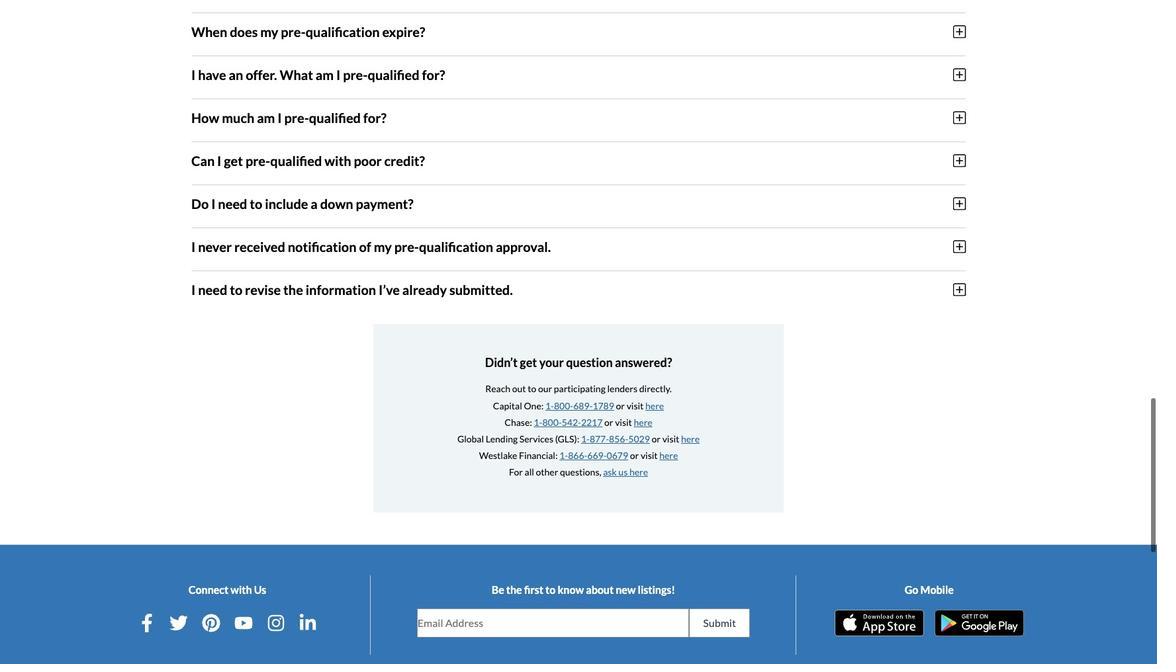 Task type: vqa. For each thing, say whether or not it's contained in the screenshot.
first plus square image from the top of the 'Getting pre-qualified' tab panel
yes



Task type: locate. For each thing, give the bounding box(es) containing it.
for? up poor
[[363, 110, 387, 126]]

need inside the i need to revise the information i've already submitted. "button"
[[198, 282, 227, 298]]

never
[[198, 239, 232, 255]]

notification
[[288, 239, 357, 255]]

one:
[[524, 400, 544, 411]]

plus square image inside do i need to include a down payment? button
[[953, 196, 966, 211]]

pre- right what
[[343, 67, 368, 83]]

0 vertical spatial for?
[[422, 67, 445, 83]]

answered?
[[615, 355, 672, 370]]

instagram image
[[267, 614, 285, 633]]

need
[[218, 196, 247, 212], [198, 282, 227, 298]]

didn't
[[485, 355, 518, 370]]

my right does
[[260, 24, 278, 40]]

plus square image inside i have an offer. what am i pre-qualified for? "button"
[[953, 67, 966, 82]]

am inside i have an offer. what am i pre-qualified for? "button"
[[316, 67, 334, 83]]

1 vertical spatial for?
[[363, 110, 387, 126]]

0 vertical spatial qualification
[[306, 24, 380, 40]]

visit
[[627, 400, 644, 411], [615, 417, 632, 428], [662, 434, 679, 445], [641, 450, 658, 462]]

0 vertical spatial with
[[325, 153, 351, 169]]

0 horizontal spatial get
[[224, 153, 243, 169]]

qualification
[[306, 24, 380, 40], [419, 239, 493, 255]]

i need to revise the information i've already submitted.
[[191, 282, 513, 298]]

for?
[[422, 67, 445, 83], [363, 110, 387, 126]]

facebook image
[[137, 614, 156, 633]]

can i get pre-qualified with poor credit? button
[[191, 142, 966, 179]]

pre- inside "button"
[[281, 24, 306, 40]]

1 vertical spatial get
[[520, 355, 537, 370]]

the right be
[[506, 584, 522, 596]]

here link
[[646, 400, 664, 411], [634, 417, 653, 428], [681, 434, 700, 445], [660, 450, 678, 462]]

download on the app store image
[[835, 610, 924, 637]]

mobile
[[921, 584, 954, 596]]

0679
[[607, 450, 628, 462]]

1 horizontal spatial with
[[325, 153, 351, 169]]

already
[[402, 282, 447, 298]]

to inside reach out to our participating lenders directly. capital one: 1-800-689-1789 or visit here chase: 1-800-542-2217 or visit here global lending services (gls): 1-877-856-5029 or visit here westlake financial: 1-866-669-0679 or visit here for all other questions, ask us here
[[528, 384, 536, 395]]

down
[[320, 196, 353, 212]]

received
[[234, 239, 285, 255]]

pre- up what
[[281, 24, 306, 40]]

pinterest image
[[202, 614, 221, 633]]

1 horizontal spatial the
[[506, 584, 522, 596]]

to inside the i need to revise the information i've already submitted. "button"
[[230, 282, 242, 298]]

1- up the services
[[534, 417, 543, 428]]

my
[[260, 24, 278, 40], [374, 239, 392, 255]]

0 vertical spatial 800-
[[554, 400, 573, 411]]

1 vertical spatial qualified
[[309, 110, 361, 126]]

or right 0679
[[630, 450, 639, 462]]

689-
[[573, 400, 593, 411]]

qualification inside button
[[419, 239, 493, 255]]

or
[[616, 400, 625, 411], [604, 417, 613, 428], [652, 434, 661, 445], [630, 450, 639, 462]]

0 horizontal spatial for?
[[363, 110, 387, 126]]

didn't get your question answered?
[[485, 355, 672, 370]]

0 horizontal spatial with
[[231, 584, 252, 596]]

plus square image inside "when does my pre-qualification expire?" "button"
[[953, 24, 966, 39]]

to right "out"
[[528, 384, 536, 395]]

qualified up do i need to include a down payment?
[[270, 153, 322, 169]]

payment?
[[356, 196, 414, 212]]

to right first
[[546, 584, 556, 596]]

qualification up i have an offer. what am i pre-qualified for?
[[306, 24, 380, 40]]

capital
[[493, 400, 522, 411]]

include
[[265, 196, 308, 212]]

1 vertical spatial my
[[374, 239, 392, 255]]

other
[[536, 467, 558, 478]]

i inside button
[[217, 153, 221, 169]]

get
[[224, 153, 243, 169], [520, 355, 537, 370]]

1 vertical spatial need
[[198, 282, 227, 298]]

get it on google play image
[[935, 610, 1024, 637]]

0 vertical spatial get
[[224, 153, 243, 169]]

800- up (gls):
[[542, 417, 562, 428]]

reach out to our participating lenders directly. capital one: 1-800-689-1789 or visit here chase: 1-800-542-2217 or visit here global lending services (gls): 1-877-856-5029 or visit here westlake financial: 1-866-669-0679 or visit here for all other questions, ask us here
[[457, 384, 700, 478]]

pre- inside "button"
[[343, 67, 368, 83]]

when does my pre-qualification expire? button
[[191, 13, 966, 50]]

1- right the one: on the left bottom of the page
[[545, 400, 554, 411]]

with left poor
[[325, 153, 351, 169]]

i inside "button"
[[191, 282, 195, 298]]

1 vertical spatial am
[[257, 110, 275, 126]]

3 plus square image from the top
[[953, 110, 966, 125]]

qualification inside "button"
[[306, 24, 380, 40]]

0 horizontal spatial qualification
[[306, 24, 380, 40]]

pre- inside button
[[246, 153, 270, 169]]

qualification up submitted.
[[419, 239, 493, 255]]

i
[[191, 67, 195, 83], [336, 67, 340, 83], [278, 110, 282, 126], [217, 153, 221, 169], [211, 196, 215, 212], [191, 239, 195, 255], [191, 282, 195, 298]]

question
[[566, 355, 613, 370]]

1 plus square image from the top
[[953, 24, 966, 39]]

go mobile
[[905, 584, 954, 596]]

1 vertical spatial qualification
[[419, 239, 493, 255]]

qualified down expire?
[[368, 67, 420, 83]]

0 horizontal spatial my
[[260, 24, 278, 40]]

getting pre-qualified tab panel
[[191, 0, 966, 314]]

get inside button
[[224, 153, 243, 169]]

to inside do i need to include a down payment? button
[[250, 196, 262, 212]]

5029
[[628, 434, 650, 445]]

here link for 1-800-542-2217
[[634, 417, 653, 428]]

a
[[311, 196, 318, 212]]

the right 'revise'
[[283, 282, 303, 298]]

plus square image for payment?
[[953, 196, 966, 211]]

with left us
[[231, 584, 252, 596]]

plus square image inside the i need to revise the information i've already submitted. "button"
[[953, 283, 966, 297]]

2 plus square image from the top
[[953, 67, 966, 82]]

1 vertical spatial with
[[231, 584, 252, 596]]

do i need to include a down payment? button
[[191, 185, 966, 222]]

lending
[[486, 434, 518, 445]]

am right much at the left of the page
[[257, 110, 275, 126]]

0 vertical spatial qualified
[[368, 67, 420, 83]]

866-
[[568, 450, 587, 462]]

here down directly.
[[646, 400, 664, 411]]

here up 5029
[[634, 417, 653, 428]]

plus square image inside i never received notification of my pre-qualification approval. button
[[953, 240, 966, 254]]

1- down (gls):
[[560, 450, 568, 462]]

pre- down what
[[284, 110, 309, 126]]

get left the your
[[520, 355, 537, 370]]

1 horizontal spatial am
[[316, 67, 334, 83]]

800- up 1-800-542-2217 link
[[554, 400, 573, 411]]

am
[[316, 67, 334, 83], [257, 110, 275, 126]]

questions,
[[560, 467, 601, 478]]

first
[[524, 584, 544, 596]]

1789
[[593, 400, 614, 411]]

for? down expire?
[[422, 67, 445, 83]]

our
[[538, 384, 552, 395]]

my inside button
[[374, 239, 392, 255]]

0 horizontal spatial the
[[283, 282, 303, 298]]

to left include
[[250, 196, 262, 212]]

1 horizontal spatial for?
[[422, 67, 445, 83]]

0 horizontal spatial am
[[257, 110, 275, 126]]

0 vertical spatial am
[[316, 67, 334, 83]]

offer.
[[246, 67, 277, 83]]

2 vertical spatial qualified
[[270, 153, 322, 169]]

here right 0679
[[660, 450, 678, 462]]

need inside do i need to include a down payment? button
[[218, 196, 247, 212]]

here link down directly.
[[646, 400, 664, 411]]

services
[[520, 434, 553, 445]]

the
[[283, 282, 303, 298], [506, 584, 522, 596]]

1 horizontal spatial my
[[374, 239, 392, 255]]

1-800-689-1789 link
[[545, 400, 614, 411]]

here link up 5029
[[634, 417, 653, 428]]

(gls):
[[555, 434, 579, 445]]

visit down 5029
[[641, 450, 658, 462]]

plus square image
[[953, 24, 966, 39], [953, 67, 966, 82], [953, 110, 966, 125], [953, 196, 966, 211], [953, 240, 966, 254], [953, 283, 966, 297]]

am right what
[[316, 67, 334, 83]]

here link right 5029
[[681, 434, 700, 445]]

chase:
[[505, 417, 532, 428]]

qualified
[[368, 67, 420, 83], [309, 110, 361, 126], [270, 153, 322, 169]]

my right of
[[374, 239, 392, 255]]

submit
[[703, 617, 736, 629]]

5 plus square image from the top
[[953, 240, 966, 254]]

1 vertical spatial the
[[506, 584, 522, 596]]

pre-
[[281, 24, 306, 40], [343, 67, 368, 83], [284, 110, 309, 126], [246, 153, 270, 169], [394, 239, 419, 255]]

to
[[250, 196, 262, 212], [230, 282, 242, 298], [528, 384, 536, 395], [546, 584, 556, 596]]

qualified down i have an offer. what am i pre-qualified for?
[[309, 110, 361, 126]]

4 plus square image from the top
[[953, 196, 966, 211]]

0 vertical spatial my
[[260, 24, 278, 40]]

877-
[[590, 434, 609, 445]]

can i get pre-qualified with poor credit?
[[191, 153, 425, 169]]

to left 'revise'
[[230, 282, 242, 298]]

with
[[325, 153, 351, 169], [231, 584, 252, 596]]

get right can
[[224, 153, 243, 169]]

qualified inside button
[[309, 110, 361, 126]]

pre- down much at the left of the page
[[246, 153, 270, 169]]

your
[[539, 355, 564, 370]]

plus square image for pre-
[[953, 67, 966, 82]]

here link right 0679
[[660, 450, 678, 462]]

when does my pre-qualification expire?
[[191, 24, 425, 40]]

1 horizontal spatial qualification
[[419, 239, 493, 255]]

ask us here link
[[603, 467, 648, 478]]

twitter image
[[170, 614, 188, 633]]

does
[[230, 24, 258, 40]]

for? inside how much am i pre-qualified for? button
[[363, 110, 387, 126]]

qualified inside button
[[270, 153, 322, 169]]

6 plus square image from the top
[[953, 283, 966, 297]]

i never received notification of my pre-qualification approval. button
[[191, 228, 966, 265]]

need right the "do"
[[218, 196, 247, 212]]

1-
[[545, 400, 554, 411], [534, 417, 543, 428], [581, 434, 590, 445], [560, 450, 568, 462]]

0 vertical spatial need
[[218, 196, 247, 212]]

ask
[[603, 467, 617, 478]]

0 vertical spatial the
[[283, 282, 303, 298]]

need down the never
[[198, 282, 227, 298]]



Task type: describe. For each thing, give the bounding box(es) containing it.
plus square image inside how much am i pre-qualified for? button
[[953, 110, 966, 125]]

information
[[306, 282, 376, 298]]

i've
[[379, 282, 400, 298]]

do
[[191, 196, 209, 212]]

connect
[[189, 584, 229, 596]]

out
[[512, 384, 526, 395]]

1-877-856-5029 link
[[581, 434, 650, 445]]

visit down lenders
[[627, 400, 644, 411]]

for? inside i have an offer. what am i pre-qualified for? "button"
[[422, 67, 445, 83]]

here link for 1-800-689-1789
[[646, 400, 664, 411]]

qualified inside "button"
[[368, 67, 420, 83]]

submitted.
[[449, 282, 513, 298]]

669-
[[587, 450, 607, 462]]

be
[[492, 584, 504, 596]]

here link for 1-866-669-0679
[[660, 450, 678, 462]]

linkedin image
[[299, 614, 317, 633]]

listings!
[[638, 584, 675, 596]]

1-866-669-0679 link
[[560, 450, 628, 462]]

poor
[[354, 153, 382, 169]]

my inside "button"
[[260, 24, 278, 40]]

here right us
[[630, 467, 648, 478]]

what
[[280, 67, 313, 83]]

plus square image for qualification
[[953, 240, 966, 254]]

here right 5029
[[681, 434, 700, 445]]

much
[[222, 110, 254, 126]]

global
[[457, 434, 484, 445]]

856-
[[609, 434, 628, 445]]

i have an offer. what am i pre-qualified for?
[[191, 67, 445, 83]]

reach
[[485, 384, 510, 395]]

1- down 2217
[[581, 434, 590, 445]]

visit right 5029
[[662, 434, 679, 445]]

us
[[619, 467, 628, 478]]

westlake
[[479, 450, 517, 462]]

when
[[191, 24, 227, 40]]

am inside how much am i pre-qualified for? button
[[257, 110, 275, 126]]

542-
[[562, 417, 581, 428]]

have
[[198, 67, 226, 83]]

i need to revise the information i've already submitted. button
[[191, 271, 966, 308]]

directly.
[[639, 384, 672, 395]]

how much am i pre-qualified for?
[[191, 110, 387, 126]]

approval.
[[496, 239, 551, 255]]

how
[[191, 110, 219, 126]]

1 horizontal spatial get
[[520, 355, 537, 370]]

connect with us
[[189, 584, 266, 596]]

pre- right of
[[394, 239, 419, 255]]

plus square image
[[953, 153, 966, 168]]

financial:
[[519, 450, 558, 462]]

participating
[[554, 384, 606, 395]]

for
[[509, 467, 523, 478]]

all
[[525, 467, 534, 478]]

with inside button
[[325, 153, 351, 169]]

revise
[[245, 282, 281, 298]]

or down lenders
[[616, 400, 625, 411]]

plus square image for already
[[953, 283, 966, 297]]

or right 2217
[[604, 417, 613, 428]]

how much am i pre-qualified for? button
[[191, 99, 966, 136]]

youtube image
[[234, 614, 253, 633]]

here link for 1-877-856-5029
[[681, 434, 700, 445]]

of
[[359, 239, 371, 255]]

or right 5029
[[652, 434, 661, 445]]

go
[[905, 584, 919, 596]]

submit button
[[689, 609, 750, 638]]

be the first to know about new listings!
[[492, 584, 675, 596]]

lenders
[[607, 384, 638, 395]]

i never received notification of my pre-qualification approval.
[[191, 239, 551, 255]]

i have an offer. what am i pre-qualified for? button
[[191, 56, 966, 93]]

Email Address email field
[[418, 609, 689, 637]]

new
[[616, 584, 636, 596]]

do i need to include a down payment?
[[191, 196, 414, 212]]

1-800-542-2217 link
[[534, 417, 603, 428]]

the inside "button"
[[283, 282, 303, 298]]

know
[[558, 584, 584, 596]]

credit?
[[384, 153, 425, 169]]

can
[[191, 153, 215, 169]]

expire?
[[382, 24, 425, 40]]

an
[[229, 67, 243, 83]]

about
[[586, 584, 614, 596]]

us
[[254, 584, 266, 596]]

2217
[[581, 417, 603, 428]]

1 vertical spatial 800-
[[542, 417, 562, 428]]

visit up 856-
[[615, 417, 632, 428]]



